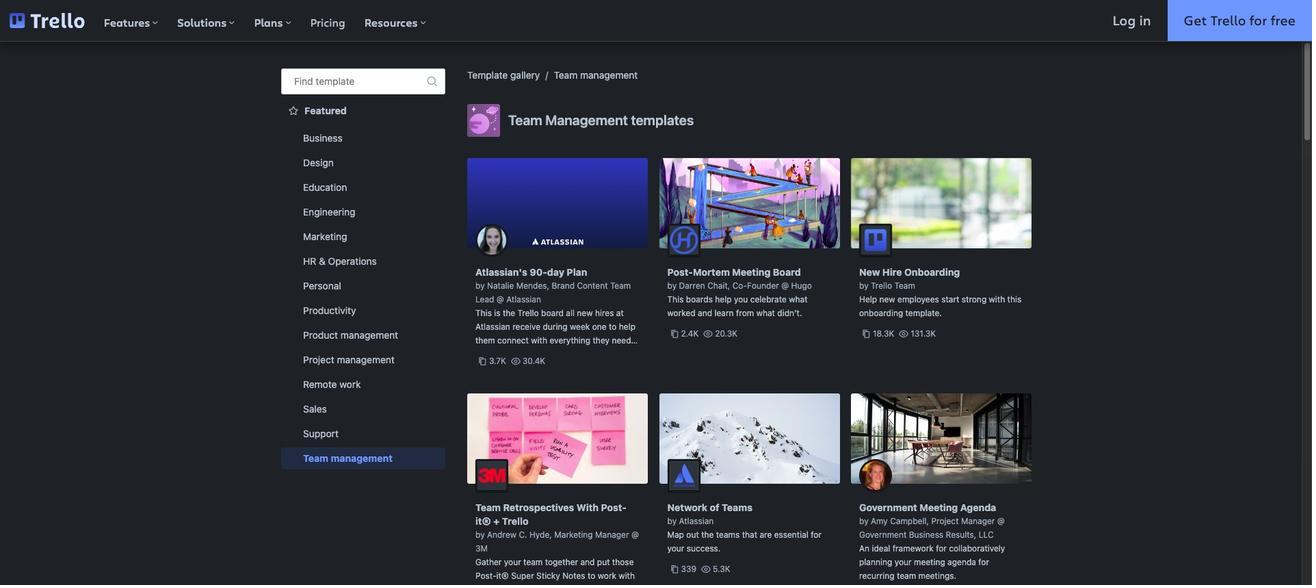 Task type: vqa. For each thing, say whether or not it's contained in the screenshot.


Task type: describe. For each thing, give the bounding box(es) containing it.
of
[[710, 502, 720, 513]]

ideal
[[872, 543, 891, 554]]

remote work link
[[281, 374, 445, 396]]

team inside 'government meeting agenda by amy campbell, project manager @ government business results, llc an ideal framework for collaboratively planning your meeting agenda for recurring team meetings.'
[[897, 571, 916, 581]]

they
[[593, 335, 610, 346]]

boards
[[686, 294, 713, 305]]

start
[[942, 294, 960, 305]]

features button
[[94, 0, 168, 41]]

solutions button
[[168, 0, 245, 41]]

get
[[1184, 11, 1207, 29]]

successful
[[498, 349, 539, 359]]

team inside new hire onboarding by trello team help new employees start strong with this onboarding template.
[[895, 281, 916, 291]]

1 government from the top
[[860, 502, 918, 513]]

and inside post-mortem meeting board by darren chait, co-founder @ hugo this boards help you celebrate what worked and learn from what didn't.
[[698, 308, 712, 318]]

featured
[[305, 105, 347, 116]]

the inside network of teams by atlassian map out the teams that are essential for your success.
[[702, 530, 714, 540]]

trello inside get trello for free link
[[1211, 11, 1246, 29]]

marketing link
[[281, 226, 445, 248]]

manager inside team retrospectives with post- itⓡ + trello by andrew c. hyde, marketing manager @ 3m gather your team together and put those post-itⓡ super sticky notes to work with trello!
[[595, 530, 629, 540]]

retrospectives
[[503, 502, 574, 513]]

put
[[597, 557, 610, 567]]

onboarding
[[905, 266, 960, 278]]

0 horizontal spatial business
[[303, 132, 343, 144]]

out
[[687, 530, 699, 540]]

team inside team retrospectives with post- itⓡ + trello by andrew c. hyde, marketing manager @ 3m gather your team together and put those post-itⓡ super sticky notes to work with trello!
[[476, 502, 501, 513]]

team down support
[[303, 452, 329, 464]]

natalie mendes, brand content team lead @ atlassian image
[[476, 224, 508, 257]]

super
[[511, 571, 534, 581]]

new inside new hire onboarding by trello team help new employees start strong with this onboarding template.
[[880, 294, 896, 305]]

new inside atlassian's 90-day plan by natalie mendes, brand content team lead @ atlassian this is the trello board all new hires at atlassian receive during week one to help them connect with everything they need to be successful here.
[[577, 308, 593, 318]]

everything
[[550, 335, 591, 346]]

content
[[577, 281, 608, 291]]

brand
[[552, 281, 575, 291]]

during
[[543, 322, 568, 332]]

essential
[[774, 530, 809, 540]]

1 horizontal spatial post-
[[601, 502, 627, 513]]

receive
[[513, 322, 541, 332]]

darren
[[679, 281, 705, 291]]

management up team management templates
[[580, 69, 638, 81]]

project management
[[303, 354, 395, 365]]

amy
[[871, 516, 888, 526]]

0 vertical spatial itⓡ
[[476, 515, 491, 527]]

the inside atlassian's 90-day plan by natalie mendes, brand content team lead @ atlassian this is the trello board all new hires at atlassian receive during week one to help them connect with everything they need to be successful here.
[[503, 308, 515, 318]]

week
[[570, 322, 590, 332]]

management
[[546, 112, 628, 128]]

c.
[[519, 530, 527, 540]]

trello inside team retrospectives with post- itⓡ + trello by andrew c. hyde, marketing manager @ 3m gather your team together and put those post-itⓡ super sticky notes to work with trello!
[[502, 515, 529, 527]]

notes
[[563, 571, 586, 581]]

plans button
[[245, 0, 301, 41]]

20.3k
[[715, 328, 738, 339]]

in
[[1140, 11, 1151, 29]]

gather
[[476, 557, 502, 567]]

management down productivity link
[[341, 329, 398, 341]]

team retrospectives with post- itⓡ + trello by andrew c. hyde, marketing manager @ 3m gather your team together and put those post-itⓡ super sticky notes to work with trello!
[[476, 502, 639, 585]]

by inside team retrospectives with post- itⓡ + trello by andrew c. hyde, marketing manager @ 3m gather your team together and put those post-itⓡ super sticky notes to work with trello!
[[476, 530, 485, 540]]

management down support link
[[331, 452, 393, 464]]

atlassian inside network of teams by atlassian map out the teams that are essential for your success.
[[679, 516, 714, 526]]

with inside new hire onboarding by trello team help new employees start strong with this onboarding template.
[[989, 294, 1005, 305]]

support
[[303, 428, 339, 439]]

results,
[[946, 530, 977, 540]]

by inside atlassian's 90-day plan by natalie mendes, brand content team lead @ atlassian this is the trello board all new hires at atlassian receive during week one to help them connect with everything they need to be successful here.
[[476, 281, 485, 291]]

your inside team retrospectives with post- itⓡ + trello by andrew c. hyde, marketing manager @ 3m gather your team together and put those post-itⓡ super sticky notes to work with trello!
[[504, 557, 521, 567]]

hr
[[303, 255, 316, 267]]

team management icon image
[[467, 104, 500, 137]]

meeting inside 'government meeting agenda by amy campbell, project manager @ government business results, llc an ideal framework for collaboratively planning your meeting agenda for recurring team meetings.'
[[920, 502, 958, 513]]

5.3k
[[713, 564, 731, 574]]

amy campbell, project manager @ government business results, llc image
[[860, 459, 892, 492]]

with inside team retrospectives with post- itⓡ + trello by andrew c. hyde, marketing manager @ 3m gather your team together and put those post-itⓡ super sticky notes to work with trello!
[[619, 571, 635, 581]]

at
[[616, 308, 624, 318]]

get trello for free
[[1184, 11, 1296, 29]]

work inside team retrospectives with post- itⓡ + trello by andrew c. hyde, marketing manager @ 3m gather your team together and put those post-itⓡ super sticky notes to work with trello!
[[598, 571, 617, 581]]

free
[[1271, 11, 1296, 29]]

strong
[[962, 294, 987, 305]]

by inside network of teams by atlassian map out the teams that are essential for your success.
[[668, 516, 677, 526]]

&
[[319, 255, 326, 267]]

work inside remote work link
[[340, 378, 361, 390]]

is
[[494, 308, 501, 318]]

employees
[[898, 294, 939, 305]]

remote work
[[303, 378, 361, 390]]

project inside "project management" link
[[303, 354, 334, 365]]

here.
[[541, 349, 561, 359]]

product management link
[[281, 324, 445, 346]]

131.3k
[[911, 328, 936, 339]]

post- inside post-mortem meeting board by darren chait, co-founder @ hugo this boards help you celebrate what worked and learn from what didn't.
[[668, 266, 693, 278]]

2 government from the top
[[860, 530, 907, 540]]

mendes,
[[517, 281, 550, 291]]

them
[[476, 335, 495, 346]]

board
[[541, 308, 564, 318]]

0 vertical spatial marketing
[[303, 231, 347, 242]]

your inside network of teams by atlassian map out the teams that are essential for your success.
[[668, 543, 685, 554]]

1 vertical spatial to
[[476, 349, 483, 359]]

government meeting agenda by amy campbell, project manager @ government business results, llc an ideal framework for collaboratively planning your meeting agenda for recurring team meetings.
[[860, 502, 1006, 581]]

@ inside post-mortem meeting board by darren chait, co-founder @ hugo this boards help you celebrate what worked and learn from what didn't.
[[782, 281, 789, 291]]

atlassian's
[[476, 266, 528, 278]]

productivity link
[[281, 300, 445, 322]]

network of teams by atlassian map out the teams that are essential for your success.
[[668, 502, 822, 554]]

help inside atlassian's 90-day plan by natalie mendes, brand content team lead @ atlassian this is the trello board all new hires at atlassian receive during week one to help them connect with everything they need to be successful here.
[[619, 322, 636, 332]]

1 horizontal spatial itⓡ
[[497, 571, 509, 581]]

worked
[[668, 308, 696, 318]]

@ inside 'government meeting agenda by amy campbell, project manager @ government business results, llc an ideal framework for collaboratively planning your meeting agenda for recurring team meetings.'
[[998, 516, 1005, 526]]

are
[[760, 530, 772, 540]]

1 vertical spatial team management
[[303, 452, 393, 464]]

0 horizontal spatial post-
[[476, 571, 497, 581]]

to for retrospectives
[[588, 571, 596, 581]]

hr & operations link
[[281, 250, 445, 272]]

team inside atlassian's 90-day plan by natalie mendes, brand content team lead @ atlassian this is the trello board all new hires at atlassian receive during week one to help them connect with everything they need to be successful here.
[[610, 281, 631, 291]]

business link
[[281, 127, 445, 149]]

meeting
[[914, 557, 946, 567]]

for up meeting
[[936, 543, 947, 554]]

for down collaboratively
[[979, 557, 990, 567]]

2.4k
[[681, 328, 699, 339]]

@ inside atlassian's 90-day plan by natalie mendes, brand content team lead @ atlassian this is the trello board all new hires at atlassian receive during week one to help them connect with everything they need to be successful here.
[[497, 294, 504, 305]]

need
[[612, 335, 631, 346]]

project inside 'government meeting agenda by amy campbell, project manager @ government business results, llc an ideal framework for collaboratively planning your meeting agenda for recurring team meetings.'
[[932, 516, 959, 526]]

0 vertical spatial team management
[[554, 69, 638, 81]]

Find template field
[[281, 68, 445, 94]]

atlassian image
[[668, 459, 700, 492]]

founder
[[747, 281, 779, 291]]



Task type: locate. For each thing, give the bounding box(es) containing it.
0 horizontal spatial to
[[476, 349, 483, 359]]

resources
[[365, 15, 418, 30]]

0 vertical spatial meeting
[[732, 266, 771, 278]]

by inside new hire onboarding by trello team help new employees start strong with this onboarding template.
[[860, 281, 869, 291]]

1 horizontal spatial team management link
[[554, 69, 638, 81]]

team management up team management templates
[[554, 69, 638, 81]]

trello inside atlassian's 90-day plan by natalie mendes, brand content team lead @ atlassian this is the trello board all new hires at atlassian receive during week one to help them connect with everything they need to be successful here.
[[518, 308, 539, 318]]

0 horizontal spatial new
[[577, 308, 593, 318]]

management
[[580, 69, 638, 81], [341, 329, 398, 341], [337, 354, 395, 365], [331, 452, 393, 464]]

project up the remote
[[303, 354, 334, 365]]

1 vertical spatial new
[[577, 308, 593, 318]]

@
[[782, 281, 789, 291], [497, 294, 504, 305], [998, 516, 1005, 526], [632, 530, 639, 540]]

by up 3m
[[476, 530, 485, 540]]

trello up receive at the left of page
[[518, 308, 539, 318]]

agenda
[[961, 502, 997, 513]]

what down hugo in the right of the page
[[789, 294, 808, 305]]

1 vertical spatial what
[[757, 308, 775, 318]]

those
[[612, 557, 634, 567]]

1 horizontal spatial project
[[932, 516, 959, 526]]

plan
[[567, 266, 587, 278]]

you
[[734, 294, 748, 305]]

work down the project management
[[340, 378, 361, 390]]

recurring
[[860, 571, 895, 581]]

team up super
[[524, 557, 543, 567]]

to inside team retrospectives with post- itⓡ + trello by andrew c. hyde, marketing manager @ 3m gather your team together and put those post-itⓡ super sticky notes to work with trello!
[[588, 571, 596, 581]]

solutions
[[177, 15, 227, 30]]

for right essential
[[811, 530, 822, 540]]

1 horizontal spatial to
[[588, 571, 596, 581]]

team right gallery
[[554, 69, 578, 81]]

trello team image
[[860, 224, 892, 257]]

0 vertical spatial help
[[715, 294, 732, 305]]

meeting up co-
[[732, 266, 771, 278]]

1 vertical spatial team management link
[[281, 448, 445, 469]]

business inside 'government meeting agenda by amy campbell, project manager @ government business results, llc an ideal framework for collaboratively planning your meeting agenda for recurring team meetings.'
[[909, 530, 944, 540]]

1 vertical spatial and
[[581, 557, 595, 567]]

personal
[[303, 280, 341, 292]]

0 vertical spatial manager
[[961, 516, 995, 526]]

2 vertical spatial atlassian
[[679, 516, 714, 526]]

to left be
[[476, 349, 483, 359]]

1 vertical spatial post-
[[601, 502, 627, 513]]

design
[[303, 157, 334, 168]]

and down the boards
[[698, 308, 712, 318]]

log
[[1113, 11, 1136, 29]]

framework
[[893, 543, 934, 554]]

template gallery link
[[467, 69, 540, 81]]

post- right with
[[601, 502, 627, 513]]

remote
[[303, 378, 337, 390]]

resources button
[[355, 0, 436, 41]]

itⓡ up trello! on the bottom left
[[497, 571, 509, 581]]

@ down natalie
[[497, 294, 504, 305]]

pricing
[[310, 15, 345, 29]]

1 vertical spatial the
[[702, 530, 714, 540]]

to right the notes
[[588, 571, 596, 581]]

by inside 'government meeting agenda by amy campbell, project manager @ government business results, llc an ideal framework for collaboratively planning your meeting agenda for recurring team meetings.'
[[860, 516, 869, 526]]

to for 90-
[[609, 322, 617, 332]]

gallery
[[511, 69, 540, 81]]

management down product management link
[[337, 354, 395, 365]]

1 horizontal spatial help
[[715, 294, 732, 305]]

project up results,
[[932, 516, 959, 526]]

1 vertical spatial atlassian
[[476, 322, 510, 332]]

0 horizontal spatial team management link
[[281, 448, 445, 469]]

2 vertical spatial post-
[[476, 571, 497, 581]]

marketing up together
[[554, 530, 593, 540]]

18.3k
[[873, 328, 895, 339]]

your down 'map' at the bottom of the page
[[668, 543, 685, 554]]

the up success.
[[702, 530, 714, 540]]

1 vertical spatial meeting
[[920, 502, 958, 513]]

with up here.
[[531, 335, 547, 346]]

government up amy
[[860, 502, 918, 513]]

with inside atlassian's 90-day plan by natalie mendes, brand content team lead @ atlassian this is the trello board all new hires at atlassian receive during week one to help them connect with everything they need to be successful here.
[[531, 335, 547, 346]]

mortem
[[693, 266, 730, 278]]

2 horizontal spatial with
[[989, 294, 1005, 305]]

all
[[566, 308, 575, 318]]

1 horizontal spatial what
[[789, 294, 808, 305]]

0 horizontal spatial meeting
[[732, 266, 771, 278]]

1 horizontal spatial business
[[909, 530, 944, 540]]

0 horizontal spatial and
[[581, 557, 595, 567]]

team down meeting
[[897, 571, 916, 581]]

atlassian's 90-day plan by natalie mendes, brand content team lead @ atlassian this is the trello board all new hires at atlassian receive during week one to help them connect with everything they need to be successful here.
[[476, 266, 636, 359]]

productivity
[[303, 305, 356, 316]]

team up at in the bottom left of the page
[[610, 281, 631, 291]]

operations
[[328, 255, 377, 267]]

@ up collaboratively
[[998, 516, 1005, 526]]

for left the 'free'
[[1250, 11, 1268, 29]]

0 horizontal spatial team management
[[303, 452, 393, 464]]

0 vertical spatial team management link
[[554, 69, 638, 81]]

0 horizontal spatial manager
[[595, 530, 629, 540]]

@ up those
[[632, 530, 639, 540]]

@ inside team retrospectives with post- itⓡ + trello by andrew c. hyde, marketing manager @ 3m gather your team together and put those post-itⓡ super sticky notes to work with trello!
[[632, 530, 639, 540]]

0 vertical spatial what
[[789, 294, 808, 305]]

0 vertical spatial new
[[880, 294, 896, 305]]

1 vertical spatial itⓡ
[[497, 571, 509, 581]]

team right team management icon
[[508, 112, 542, 128]]

government
[[860, 502, 918, 513], [860, 530, 907, 540]]

by left darren
[[668, 281, 677, 291]]

meeting inside post-mortem meeting board by darren chait, co-founder @ hugo this boards help you celebrate what worked and learn from what didn't.
[[732, 266, 771, 278]]

0 vertical spatial work
[[340, 378, 361, 390]]

trello right get
[[1211, 11, 1246, 29]]

2 horizontal spatial your
[[895, 557, 912, 567]]

collaboratively
[[949, 543, 1006, 554]]

campbell,
[[890, 516, 929, 526]]

features
[[104, 15, 150, 30]]

atlassian up "out"
[[679, 516, 714, 526]]

by up help
[[860, 281, 869, 291]]

@ down 'board'
[[782, 281, 789, 291]]

with down those
[[619, 571, 635, 581]]

1 horizontal spatial your
[[668, 543, 685, 554]]

business up framework at bottom
[[909, 530, 944, 540]]

agenda
[[948, 557, 976, 567]]

from
[[736, 308, 754, 318]]

this up worked
[[668, 294, 684, 305]]

get trello for free link
[[1168, 0, 1313, 41]]

marketing inside team retrospectives with post- itⓡ + trello by andrew c. hyde, marketing manager @ 3m gather your team together and put those post-itⓡ super sticky notes to work with trello!
[[554, 530, 593, 540]]

manager up put
[[595, 530, 629, 540]]

natalie
[[487, 281, 514, 291]]

meeting up campbell,
[[920, 502, 958, 513]]

and left put
[[581, 557, 595, 567]]

by up 'map' at the bottom of the page
[[668, 516, 677, 526]]

30.4k
[[523, 356, 546, 366]]

new up the onboarding
[[880, 294, 896, 305]]

0 horizontal spatial marketing
[[303, 231, 347, 242]]

network
[[668, 502, 708, 513]]

0 horizontal spatial the
[[503, 308, 515, 318]]

work down put
[[598, 571, 617, 581]]

0 vertical spatial and
[[698, 308, 712, 318]]

hyde,
[[530, 530, 552, 540]]

manager inside 'government meeting agenda by amy campbell, project manager @ government business results, llc an ideal framework for collaboratively planning your meeting agenda for recurring team meetings.'
[[961, 516, 995, 526]]

sales link
[[281, 398, 445, 420]]

what down celebrate
[[757, 308, 775, 318]]

1 horizontal spatial work
[[598, 571, 617, 581]]

post-
[[668, 266, 693, 278], [601, 502, 627, 513], [476, 571, 497, 581]]

didn't.
[[778, 308, 802, 318]]

2 vertical spatial to
[[588, 571, 596, 581]]

1 horizontal spatial team
[[897, 571, 916, 581]]

hr & operations
[[303, 255, 377, 267]]

teams
[[722, 502, 753, 513]]

0 horizontal spatial itⓡ
[[476, 515, 491, 527]]

team management templates
[[508, 112, 694, 128]]

0 horizontal spatial team
[[524, 557, 543, 567]]

your up super
[[504, 557, 521, 567]]

1 horizontal spatial and
[[698, 308, 712, 318]]

by left amy
[[860, 516, 869, 526]]

for
[[1250, 11, 1268, 29], [811, 530, 822, 540], [936, 543, 947, 554], [979, 557, 990, 567]]

0 vertical spatial government
[[860, 502, 918, 513]]

1 vertical spatial manager
[[595, 530, 629, 540]]

this inside atlassian's 90-day plan by natalie mendes, brand content team lead @ atlassian this is the trello board all new hires at atlassian receive during week one to help them connect with everything they need to be successful here.
[[476, 308, 492, 318]]

0 horizontal spatial what
[[757, 308, 775, 318]]

team management down support link
[[303, 452, 393, 464]]

by
[[476, 281, 485, 291], [668, 281, 677, 291], [860, 281, 869, 291], [668, 516, 677, 526], [860, 516, 869, 526], [476, 530, 485, 540]]

team management link up team management templates
[[554, 69, 638, 81]]

project
[[303, 354, 334, 365], [932, 516, 959, 526]]

0 vertical spatial team
[[524, 557, 543, 567]]

1 horizontal spatial the
[[702, 530, 714, 540]]

marketing up &
[[303, 231, 347, 242]]

the right is
[[503, 308, 515, 318]]

1 vertical spatial help
[[619, 322, 636, 332]]

government up ideal
[[860, 530, 907, 540]]

2 horizontal spatial post-
[[668, 266, 693, 278]]

find template
[[294, 75, 355, 87]]

new
[[860, 266, 880, 278]]

1 vertical spatial marketing
[[554, 530, 593, 540]]

itⓡ
[[476, 515, 491, 527], [497, 571, 509, 581]]

post- up trello! on the bottom left
[[476, 571, 497, 581]]

2 vertical spatial with
[[619, 571, 635, 581]]

0 vertical spatial project
[[303, 354, 334, 365]]

one
[[592, 322, 607, 332]]

0 vertical spatial post-
[[668, 266, 693, 278]]

log in
[[1113, 11, 1151, 29]]

education link
[[281, 177, 445, 198]]

to right one
[[609, 322, 617, 332]]

product
[[303, 329, 338, 341]]

planning
[[860, 557, 893, 567]]

0 vertical spatial this
[[668, 294, 684, 305]]

help up need
[[619, 322, 636, 332]]

90-
[[530, 266, 547, 278]]

this inside post-mortem meeting board by darren chait, co-founder @ hugo this boards help you celebrate what worked and learn from what didn't.
[[668, 294, 684, 305]]

engineering link
[[281, 201, 445, 223]]

log in link
[[1097, 0, 1168, 41]]

learn
[[715, 308, 734, 318]]

product management
[[303, 329, 398, 341]]

1 vertical spatial with
[[531, 335, 547, 346]]

darren chait, co-founder @ hugo image
[[668, 224, 700, 257]]

team up +
[[476, 502, 501, 513]]

1 vertical spatial government
[[860, 530, 907, 540]]

atlassian
[[506, 294, 541, 305], [476, 322, 510, 332], [679, 516, 714, 526]]

0 horizontal spatial help
[[619, 322, 636, 332]]

help
[[860, 294, 877, 305]]

1 horizontal spatial with
[[619, 571, 635, 581]]

your inside 'government meeting agenda by amy campbell, project manager @ government business results, llc an ideal framework for collaboratively planning your meeting agenda for recurring team meetings.'
[[895, 557, 912, 567]]

2 horizontal spatial to
[[609, 322, 617, 332]]

0 horizontal spatial your
[[504, 557, 521, 567]]

1 horizontal spatial meeting
[[920, 502, 958, 513]]

manager down agenda
[[961, 516, 995, 526]]

1 horizontal spatial marketing
[[554, 530, 593, 540]]

project management link
[[281, 349, 445, 371]]

1 vertical spatial team
[[897, 571, 916, 581]]

with left 'this'
[[989, 294, 1005, 305]]

success.
[[687, 543, 721, 554]]

by inside post-mortem meeting board by darren chait, co-founder @ hugo this boards help you celebrate what worked and learn from what didn't.
[[668, 281, 677, 291]]

1 horizontal spatial this
[[668, 294, 684, 305]]

help inside post-mortem meeting board by darren chait, co-founder @ hugo this boards help you celebrate what worked and learn from what didn't.
[[715, 294, 732, 305]]

atlassian down is
[[476, 322, 510, 332]]

0 horizontal spatial work
[[340, 378, 361, 390]]

339
[[681, 564, 697, 574]]

team down hire
[[895, 281, 916, 291]]

0 vertical spatial the
[[503, 308, 515, 318]]

map
[[668, 530, 684, 540]]

atlassian down mendes,
[[506, 294, 541, 305]]

trello image
[[10, 13, 85, 28], [10, 13, 85, 28]]

trello up the c.
[[502, 515, 529, 527]]

celebrate
[[750, 294, 787, 305]]

1 horizontal spatial new
[[880, 294, 896, 305]]

trello inside new hire onboarding by trello team help new employees start strong with this onboarding template.
[[871, 281, 892, 291]]

1 vertical spatial work
[[598, 571, 617, 581]]

hire
[[883, 266, 902, 278]]

0 vertical spatial atlassian
[[506, 294, 541, 305]]

this left is
[[476, 308, 492, 318]]

template gallery
[[467, 69, 540, 81]]

0 horizontal spatial with
[[531, 335, 547, 346]]

team management link down support link
[[281, 448, 445, 469]]

0 horizontal spatial this
[[476, 308, 492, 318]]

trello down hire
[[871, 281, 892, 291]]

1 horizontal spatial team management
[[554, 69, 638, 81]]

your down framework at bottom
[[895, 557, 912, 567]]

0 horizontal spatial project
[[303, 354, 334, 365]]

by up lead
[[476, 281, 485, 291]]

business
[[303, 132, 343, 144], [909, 530, 944, 540]]

engineering
[[303, 206, 356, 218]]

for inside network of teams by atlassian map out the teams that are essential for your success.
[[811, 530, 822, 540]]

3m
[[476, 543, 488, 554]]

lead
[[476, 294, 494, 305]]

new up week
[[577, 308, 593, 318]]

sales
[[303, 403, 327, 415]]

0 vertical spatial to
[[609, 322, 617, 332]]

and inside team retrospectives with post- itⓡ + trello by andrew c. hyde, marketing manager @ 3m gather your team together and put those post-itⓡ super sticky notes to work with trello!
[[581, 557, 595, 567]]

business up the design
[[303, 132, 343, 144]]

0 vertical spatial with
[[989, 294, 1005, 305]]

0 vertical spatial business
[[303, 132, 343, 144]]

team management
[[554, 69, 638, 81], [303, 452, 393, 464]]

post- up darren
[[668, 266, 693, 278]]

design link
[[281, 152, 445, 174]]

template
[[316, 75, 355, 87]]

itⓡ left +
[[476, 515, 491, 527]]

post-mortem meeting board by darren chait, co-founder @ hugo this boards help you celebrate what worked and learn from what didn't.
[[668, 266, 812, 318]]

1 vertical spatial this
[[476, 308, 492, 318]]

team inside team retrospectives with post- itⓡ + trello by andrew c. hyde, marketing manager @ 3m gather your team together and put those post-itⓡ super sticky notes to work with trello!
[[524, 557, 543, 567]]

1 vertical spatial project
[[932, 516, 959, 526]]

1 vertical spatial business
[[909, 530, 944, 540]]

new hire onboarding by trello team help new employees start strong with this onboarding template.
[[860, 266, 1022, 318]]

help up learn
[[715, 294, 732, 305]]

1 horizontal spatial manager
[[961, 516, 995, 526]]

with
[[577, 502, 599, 513]]

this
[[1008, 294, 1022, 305]]

+
[[493, 515, 500, 527]]

sticky
[[537, 571, 560, 581]]

andrew c. hyde, marketing manager @ 3m image
[[476, 459, 508, 492]]



